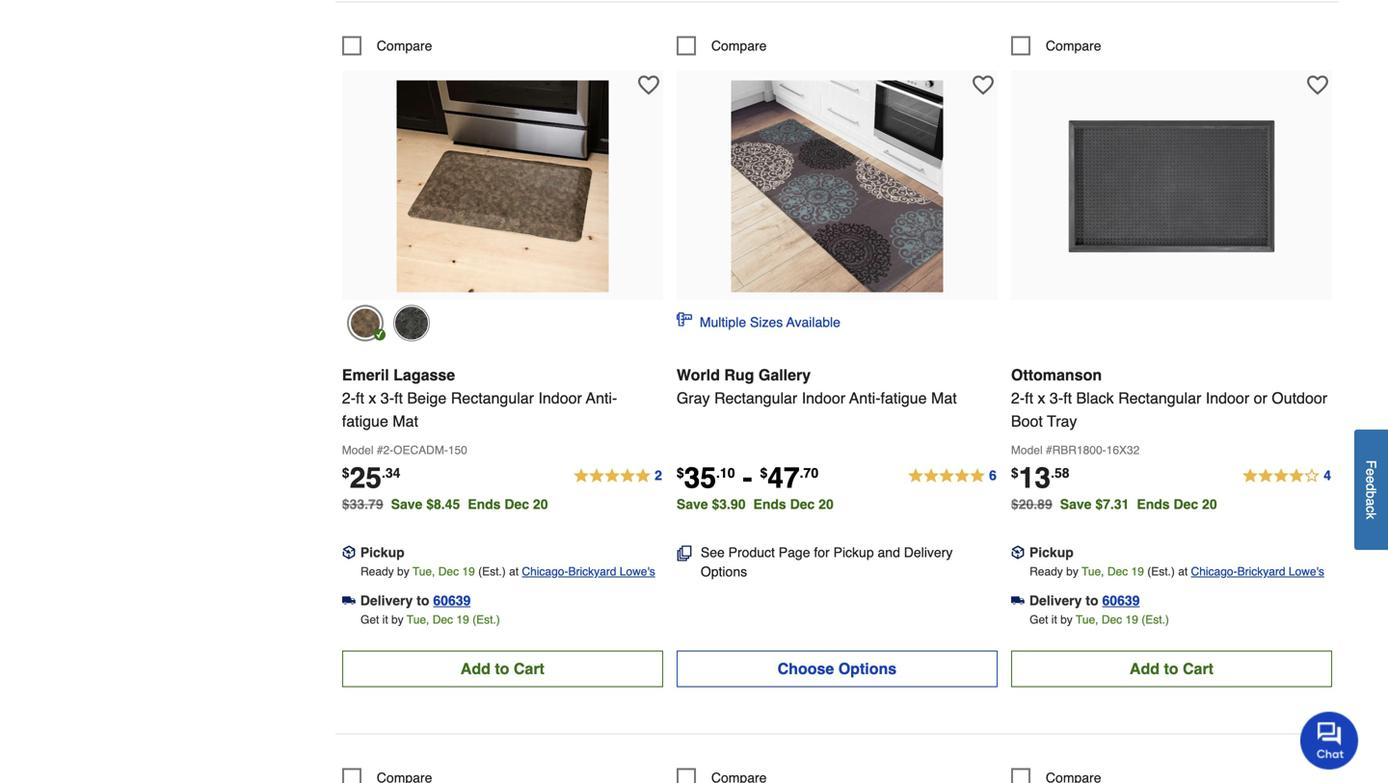 Task type: describe. For each thing, give the bounding box(es) containing it.
tray
[[1047, 413, 1077, 430]]

60639 button for truck filled icon
[[433, 591, 471, 611]]

compare for 5013721729 element
[[1046, 38, 1102, 53]]

c
[[1364, 506, 1379, 513]]

gallery
[[759, 366, 811, 384]]

for
[[814, 545, 830, 561]]

13
[[1019, 462, 1051, 495]]

6
[[989, 468, 997, 483]]

ottomanson
[[1011, 366, 1102, 384]]

$33.79 save $8.45 ends dec 20
[[342, 497, 548, 512]]

or
[[1254, 389, 1268, 407]]

47
[[768, 462, 800, 495]]

b
[[1364, 491, 1379, 499]]

rectangular inside emeril lagasse 2-ft x 3-ft beige rectangular indoor anti- fatigue mat
[[451, 389, 534, 407]]

$20.89 save $7.31 ends dec 20
[[1011, 497, 1217, 512]]

pickup for pickup image
[[1030, 545, 1074, 561]]

get for truck filled image
[[1030, 614, 1049, 627]]

5014232425 element
[[677, 769, 767, 784]]

rbr1800-
[[1053, 444, 1107, 457]]

actual price $25.34 element
[[342, 462, 401, 495]]

multiple
[[700, 315, 746, 330]]

$8.45
[[426, 497, 460, 512]]

beige
[[407, 389, 447, 407]]

# for boot
[[1046, 444, 1053, 457]]

indoor inside emeril lagasse 2-ft x 3-ft beige rectangular indoor anti- fatigue mat
[[538, 389, 582, 407]]

a
[[1364, 499, 1379, 506]]

save for 25
[[391, 497, 423, 512]]

compare for 5001593247 element
[[711, 38, 767, 53]]

rectangular inside ottomanson 2-ft x 3-ft black rectangular indoor or outdoor boot tray
[[1119, 389, 1202, 407]]

.70
[[800, 466, 819, 481]]

150
[[448, 444, 467, 457]]

beige image
[[347, 305, 384, 342]]

anti- inside world rug gallery gray rectangular indoor anti-fatigue mat
[[850, 389, 881, 407]]

1 ft from the left
[[356, 389, 364, 407]]

f
[[1364, 461, 1379, 469]]

f e e d b a c k button
[[1355, 430, 1388, 550]]

2- for 150
[[383, 444, 394, 457]]

anti- inside emeril lagasse 2-ft x 3-ft beige rectangular indoor anti- fatigue mat
[[586, 389, 617, 407]]

4 stars image
[[1242, 465, 1332, 488]]

lowe's for truck filled icon's 60639 button
[[620, 565, 655, 579]]

emeril
[[342, 366, 389, 384]]

5 stars image for 35
[[907, 465, 998, 488]]

$ for 25
[[342, 466, 350, 481]]

5 stars image for 25
[[573, 465, 663, 488]]

1 heart outline image from the left
[[638, 75, 659, 96]]

at for truck filled icon's 60639 button
[[509, 565, 519, 579]]

$ 35 .10 - $ 47 .70
[[677, 462, 819, 495]]

pickup for pickup icon on the left bottom
[[360, 545, 405, 561]]

20 for 13
[[1202, 497, 1217, 512]]

$7.31
[[1096, 497, 1129, 512]]

f e e d b a c k
[[1364, 461, 1379, 520]]

.58
[[1051, 466, 1070, 481]]

get it by tue, dec 19 (est.) for truck filled icon's 60639 button
[[361, 614, 500, 627]]

mat inside emeril lagasse 2-ft x 3-ft beige rectangular indoor anti- fatigue mat
[[393, 413, 418, 430]]

3- inside emeril lagasse 2-ft x 3-ft beige rectangular indoor anti- fatigue mat
[[381, 389, 394, 407]]

2- for x
[[342, 389, 356, 407]]

5013721729 element
[[1011, 36, 1102, 55]]

ends dec 20 element for 13
[[1137, 497, 1225, 512]]

it for truck filled icon
[[382, 614, 388, 627]]

savings save $7.31 element
[[1060, 497, 1225, 512]]

$ for 35
[[677, 466, 684, 481]]

world rug gallery gray rectangular indoor anti-fatigue mat image
[[731, 80, 943, 292]]

4 button
[[1242, 465, 1332, 488]]

product
[[729, 545, 775, 561]]

2 save from the left
[[677, 497, 708, 512]]

model for 2-ft x 3-ft black rectangular indoor or outdoor boot tray
[[1011, 444, 1043, 457]]

ottomanson 2-ft x 3-ft black rectangular indoor or outdoor boot tray image
[[1066, 80, 1278, 292]]

1 e from the top
[[1364, 469, 1379, 476]]

choose
[[778, 660, 834, 678]]

2 ends from the left
[[753, 497, 786, 512]]

5001593247 element
[[677, 36, 767, 55]]

see product page for pickup and delivery options
[[701, 545, 953, 580]]

delivery inside see product page for pickup and delivery options
[[904, 545, 953, 561]]

3 $ from the left
[[760, 466, 768, 481]]

see
[[701, 545, 725, 561]]

rug
[[724, 366, 754, 384]]

was price $20.89 element
[[1011, 492, 1060, 512]]

multiple sizes available
[[700, 315, 841, 330]]

2 20 from the left
[[819, 497, 834, 512]]

save $3.90 ends dec 20
[[677, 497, 834, 512]]

boot
[[1011, 413, 1043, 430]]

ready by tue, dec 19 (est.) at chicago-brickyard lowe's for 60639 button related to truck filled image
[[1030, 565, 1325, 579]]

world
[[677, 366, 720, 384]]

1 add to cart button from the left
[[342, 651, 663, 688]]

-
[[743, 462, 753, 495]]

35
[[684, 462, 716, 495]]

it for truck filled image
[[1052, 614, 1058, 627]]

60639 for truck filled icon's 60639 button
[[433, 593, 471, 609]]

model # 2-oecadm-150
[[342, 444, 467, 457]]

x inside ottomanson 2-ft x 3-ft black rectangular indoor or outdoor boot tray
[[1038, 389, 1046, 407]]

2 ft from the left
[[394, 389, 403, 407]]

lagasse
[[394, 366, 455, 384]]

ready for pickup image
[[1030, 565, 1063, 579]]

chicago-brickyard lowe's button for truck filled icon's 60639 button
[[522, 562, 655, 582]]

brickyard for pickup image
[[1238, 565, 1286, 579]]

espresso image
[[393, 305, 430, 342]]

fatigue inside world rug gallery gray rectangular indoor anti-fatigue mat
[[881, 389, 927, 407]]

savings save $3.90 element
[[677, 497, 841, 512]]



Task type: vqa. For each thing, say whether or not it's contained in the screenshot.
How to Build a Deck and Patio Serving Table in 1 Weekend's How
no



Task type: locate. For each thing, give the bounding box(es) containing it.
choose options link
[[677, 651, 998, 688]]

3 ends dec 20 element from the left
[[1137, 497, 1225, 512]]

available
[[787, 315, 841, 330]]

60639
[[433, 593, 471, 609], [1103, 593, 1140, 609]]

5 stars image containing 6
[[907, 465, 998, 488]]

1 horizontal spatial ready by tue, dec 19 (est.) at chicago-brickyard lowe's
[[1030, 565, 1325, 579]]

heart outline image
[[638, 75, 659, 96], [973, 75, 994, 96], [1307, 75, 1329, 96]]

4 $ from the left
[[1011, 466, 1019, 481]]

1 delivery to 60639 from the left
[[360, 593, 471, 609]]

1 horizontal spatial options
[[839, 660, 897, 678]]

.10
[[716, 466, 735, 481]]

ft left beige
[[394, 389, 403, 407]]

model for 2-ft x 3-ft beige rectangular indoor anti- fatigue mat
[[342, 444, 374, 457]]

ottomanson 2-ft x 3-ft black rectangular indoor or outdoor boot tray
[[1011, 366, 1328, 430]]

chicago- for 60639 button related to truck filled image
[[1191, 565, 1238, 579]]

delivery to 60639
[[360, 593, 471, 609], [1030, 593, 1140, 609]]

1 horizontal spatial 20
[[819, 497, 834, 512]]

1 3- from the left
[[381, 389, 394, 407]]

k
[[1364, 513, 1379, 520]]

1 rectangular from the left
[[451, 389, 534, 407]]

2 $ from the left
[[677, 466, 684, 481]]

2 add to cart from the left
[[1130, 660, 1214, 678]]

0 horizontal spatial lowe's
[[620, 565, 655, 579]]

cart for 1st add to cart button from the right
[[1183, 660, 1214, 678]]

0 vertical spatial mat
[[931, 389, 957, 407]]

$ inside $ 13 .58
[[1011, 466, 1019, 481]]

rectangular up the 150
[[451, 389, 534, 407]]

1 60639 button from the left
[[433, 591, 471, 611]]

1 add to cart from the left
[[461, 660, 545, 678]]

page
[[779, 545, 810, 561]]

sizes
[[750, 315, 783, 330]]

$ up was price $33.79 element
[[342, 466, 350, 481]]

add for 1st add to cart button from the right
[[1130, 660, 1160, 678]]

0 horizontal spatial chicago-
[[522, 565, 568, 579]]

to
[[417, 593, 429, 609], [1086, 593, 1099, 609], [495, 660, 509, 678], [1164, 660, 1179, 678]]

2 3- from the left
[[1050, 389, 1064, 407]]

0 vertical spatial options
[[701, 564, 747, 580]]

60639 button for truck filled image
[[1103, 591, 1140, 611]]

ends dec 20 element down 47
[[753, 497, 841, 512]]

1 vertical spatial fatigue
[[342, 413, 388, 430]]

$ inside $ 25 .34
[[342, 466, 350, 481]]

2 horizontal spatial save
[[1060, 497, 1092, 512]]

delivery for pickup image
[[1030, 593, 1082, 609]]

delivery to 60639 right truck filled image
[[1030, 593, 1140, 609]]

2 horizontal spatial 20
[[1202, 497, 1217, 512]]

get it by tue, dec 19 (est.)
[[361, 614, 500, 627], [1030, 614, 1169, 627]]

5 stars image
[[573, 465, 663, 488], [907, 465, 998, 488]]

cart
[[514, 660, 545, 678], [1183, 660, 1214, 678]]

3 pickup from the left
[[1030, 545, 1074, 561]]

1 it from the left
[[382, 614, 388, 627]]

multiple sizes available link
[[677, 312, 841, 332]]

# up .58
[[1046, 444, 1053, 457]]

0 horizontal spatial at
[[509, 565, 519, 579]]

truck filled image
[[1011, 594, 1025, 608]]

1 horizontal spatial 5 stars image
[[907, 465, 998, 488]]

add to cart
[[461, 660, 545, 678], [1130, 660, 1214, 678]]

1 horizontal spatial 60639
[[1103, 593, 1140, 609]]

1 ends from the left
[[468, 497, 501, 512]]

e up 'b' at the right
[[1364, 476, 1379, 484]]

$ 13 .58
[[1011, 462, 1070, 495]]

1 pickup from the left
[[360, 545, 405, 561]]

1 save from the left
[[391, 497, 423, 512]]

1 vertical spatial mat
[[393, 413, 418, 430]]

1 horizontal spatial chicago-brickyard lowe's button
[[1191, 562, 1325, 582]]

60639 for 60639 button related to truck filled image
[[1103, 593, 1140, 609]]

lowe's
[[620, 565, 655, 579], [1289, 565, 1325, 579]]

4
[[1324, 468, 1332, 483]]

lowe's for 60639 button related to truck filled image
[[1289, 565, 1325, 579]]

1 horizontal spatial 60639 button
[[1103, 591, 1140, 611]]

2 horizontal spatial indoor
[[1206, 389, 1250, 407]]

ends for 13
[[1137, 497, 1170, 512]]

1 horizontal spatial heart outline image
[[973, 75, 994, 96]]

1 ready from the left
[[361, 565, 394, 579]]

ends dec 20 element right "$8.45"
[[468, 497, 556, 512]]

2 chicago- from the left
[[1191, 565, 1238, 579]]

1 60639 from the left
[[433, 593, 471, 609]]

1 horizontal spatial x
[[1038, 389, 1046, 407]]

1 # from the left
[[377, 444, 383, 457]]

1 chicago-brickyard lowe's button from the left
[[522, 562, 655, 582]]

$ right -
[[760, 466, 768, 481]]

$3.90
[[712, 497, 746, 512]]

2 get it by tue, dec 19 (est.) from the left
[[1030, 614, 1169, 627]]

0 horizontal spatial save
[[391, 497, 423, 512]]

$ right 6
[[1011, 466, 1019, 481]]

0 horizontal spatial it
[[382, 614, 388, 627]]

0 horizontal spatial ends
[[468, 497, 501, 512]]

$ for 13
[[1011, 466, 1019, 481]]

1 model from the left
[[342, 444, 374, 457]]

fatigue
[[881, 389, 927, 407], [342, 413, 388, 430]]

mat up model # 2-oecadm-150
[[393, 413, 418, 430]]

e up d
[[1364, 469, 1379, 476]]

1 horizontal spatial add to cart
[[1130, 660, 1214, 678]]

2 button
[[573, 465, 663, 488]]

3 20 from the left
[[1202, 497, 1217, 512]]

1 horizontal spatial 3-
[[1050, 389, 1064, 407]]

delivery right truck filled image
[[1030, 593, 1082, 609]]

chicago-
[[522, 565, 568, 579], [1191, 565, 1238, 579]]

(est.)
[[478, 565, 506, 579], [1148, 565, 1175, 579], [473, 614, 500, 627], [1142, 614, 1169, 627]]

indoor
[[538, 389, 582, 407], [802, 389, 846, 407], [1206, 389, 1250, 407]]

chicago- for truck filled icon's 60639 button
[[522, 565, 568, 579]]

1 lowe's from the left
[[620, 565, 655, 579]]

compare inside 5013721729 element
[[1046, 38, 1102, 53]]

19
[[462, 565, 475, 579], [1131, 565, 1144, 579], [456, 614, 469, 627], [1126, 614, 1139, 627]]

0 horizontal spatial indoor
[[538, 389, 582, 407]]

x inside emeril lagasse 2-ft x 3-ft beige rectangular indoor anti- fatigue mat
[[369, 389, 376, 407]]

indoor inside world rug gallery gray rectangular indoor anti-fatigue mat
[[802, 389, 846, 407]]

1 chicago- from the left
[[522, 565, 568, 579]]

2 it from the left
[[1052, 614, 1058, 627]]

2 # from the left
[[1046, 444, 1053, 457]]

0 horizontal spatial cart
[[514, 660, 545, 678]]

compare inside 5001593247 element
[[711, 38, 767, 53]]

1 horizontal spatial model
[[1011, 444, 1043, 457]]

add to cart for 1st add to cart button from the right
[[1130, 660, 1214, 678]]

0 horizontal spatial ready by tue, dec 19 (est.) at chicago-brickyard lowe's
[[361, 565, 655, 579]]

x
[[369, 389, 376, 407], [1038, 389, 1046, 407]]

2 x from the left
[[1038, 389, 1046, 407]]

model up the 25
[[342, 444, 374, 457]]

0 horizontal spatial fatigue
[[342, 413, 388, 430]]

.34
[[382, 466, 401, 481]]

1 anti- from the left
[[586, 389, 617, 407]]

$
[[342, 466, 350, 481], [677, 466, 684, 481], [760, 466, 768, 481], [1011, 466, 1019, 481]]

1 horizontal spatial at
[[1178, 565, 1188, 579]]

1 horizontal spatial save
[[677, 497, 708, 512]]

mat inside world rug gallery gray rectangular indoor anti-fatigue mat
[[931, 389, 957, 407]]

1 horizontal spatial pickup
[[834, 545, 874, 561]]

2 lowe's from the left
[[1289, 565, 1325, 579]]

1 ready by tue, dec 19 (est.) at chicago-brickyard lowe's from the left
[[361, 565, 655, 579]]

2 5 stars image from the left
[[907, 465, 998, 488]]

2-
[[342, 389, 356, 407], [1011, 389, 1025, 407], [383, 444, 394, 457]]

0 horizontal spatial delivery
[[360, 593, 413, 609]]

2- inside ottomanson 2-ft x 3-ft black rectangular indoor or outdoor boot tray
[[1011, 389, 1025, 407]]

0 horizontal spatial anti-
[[586, 389, 617, 407]]

mat
[[931, 389, 957, 407], [393, 413, 418, 430]]

1 $ from the left
[[342, 466, 350, 481]]

# up the ".34"
[[377, 444, 383, 457]]

0 horizontal spatial 60639
[[433, 593, 471, 609]]

chicago-brickyard lowe's button
[[522, 562, 655, 582], [1191, 562, 1325, 582]]

2- down emeril
[[342, 389, 356, 407]]

ready down $33.79
[[361, 565, 394, 579]]

delivery to 60639 for truck filled icon's 60639 button
[[360, 593, 471, 609]]

2 brickyard from the left
[[1238, 565, 1286, 579]]

save down the ".34"
[[391, 497, 423, 512]]

3 compare from the left
[[1046, 38, 1102, 53]]

ends dec 20 element right $7.31 on the bottom right of the page
[[1137, 497, 1225, 512]]

0 horizontal spatial add
[[461, 660, 491, 678]]

0 horizontal spatial #
[[377, 444, 383, 457]]

0 horizontal spatial heart outline image
[[638, 75, 659, 96]]

mat up 6 button
[[931, 389, 957, 407]]

chat invite button image
[[1301, 712, 1359, 770]]

pickup right pickup image
[[1030, 545, 1074, 561]]

1 horizontal spatial compare
[[711, 38, 767, 53]]

2- up boot
[[1011, 389, 1025, 407]]

2 60639 from the left
[[1103, 593, 1140, 609]]

cart for 1st add to cart button
[[514, 660, 545, 678]]

20 for 25
[[533, 497, 548, 512]]

1 get it by tue, dec 19 (est.) from the left
[[361, 614, 500, 627]]

1 horizontal spatial 2-
[[383, 444, 394, 457]]

1 horizontal spatial mat
[[931, 389, 957, 407]]

1 at from the left
[[509, 565, 519, 579]]

1 horizontal spatial cart
[[1183, 660, 1214, 678]]

pickup image
[[342, 546, 356, 560]]

3 heart outline image from the left
[[1307, 75, 1329, 96]]

$35.10-$47.70 element
[[677, 462, 819, 495]]

2 ends dec 20 element from the left
[[753, 497, 841, 512]]

0 horizontal spatial get
[[361, 614, 379, 627]]

it
[[382, 614, 388, 627], [1052, 614, 1058, 627]]

1 horizontal spatial lowe's
[[1289, 565, 1325, 579]]

1 horizontal spatial anti-
[[850, 389, 881, 407]]

2 horizontal spatial 2-
[[1011, 389, 1025, 407]]

0 vertical spatial fatigue
[[881, 389, 927, 407]]

6 button
[[907, 465, 998, 488]]

5014232361 element
[[342, 36, 432, 55]]

brickyard
[[568, 565, 617, 579], [1238, 565, 1286, 579]]

3 indoor from the left
[[1206, 389, 1250, 407]]

2 add to cart button from the left
[[1011, 651, 1332, 688]]

pickup
[[360, 545, 405, 561], [834, 545, 874, 561], [1030, 545, 1074, 561]]

rectangular inside world rug gallery gray rectangular indoor anti-fatigue mat
[[714, 389, 798, 407]]

2 60639 button from the left
[[1103, 591, 1140, 611]]

0 horizontal spatial model
[[342, 444, 374, 457]]

0 horizontal spatial 60639 button
[[433, 591, 471, 611]]

3 save from the left
[[1060, 497, 1092, 512]]

ready
[[361, 565, 394, 579], [1030, 565, 1063, 579]]

1 x from the left
[[369, 389, 376, 407]]

1 horizontal spatial rectangular
[[714, 389, 798, 407]]

16x32
[[1107, 444, 1140, 457]]

delivery for pickup icon on the left bottom
[[360, 593, 413, 609]]

0 horizontal spatial pickup
[[360, 545, 405, 561]]

3 ft from the left
[[1025, 389, 1034, 407]]

0 horizontal spatial rectangular
[[451, 389, 534, 407]]

2 horizontal spatial pickup
[[1030, 545, 1074, 561]]

3 rectangular from the left
[[1119, 389, 1202, 407]]

0 horizontal spatial get it by tue, dec 19 (est.)
[[361, 614, 500, 627]]

ft down emeril
[[356, 389, 364, 407]]

0 horizontal spatial add to cart button
[[342, 651, 663, 688]]

at for 60639 button related to truck filled image
[[1178, 565, 1188, 579]]

1 compare from the left
[[377, 38, 432, 53]]

compare for 5014232361 element
[[377, 38, 432, 53]]

ready down $20.89
[[1030, 565, 1063, 579]]

2 indoor from the left
[[802, 389, 846, 407]]

1 vertical spatial options
[[839, 660, 897, 678]]

0 horizontal spatial 20
[[533, 497, 548, 512]]

1 horizontal spatial add
[[1130, 660, 1160, 678]]

indoor inside ottomanson 2-ft x 3-ft black rectangular indoor or outdoor boot tray
[[1206, 389, 1250, 407]]

actual price $13.58 element
[[1011, 462, 1070, 495]]

rectangular up 16x32
[[1119, 389, 1202, 407]]

fatigue up 6 button
[[881, 389, 927, 407]]

0 horizontal spatial chicago-brickyard lowe's button
[[522, 562, 655, 582]]

5014232411 element
[[342, 769, 432, 784]]

dec
[[505, 497, 529, 512], [790, 497, 815, 512], [1174, 497, 1199, 512], [438, 565, 459, 579], [1108, 565, 1128, 579], [433, 614, 453, 627], [1102, 614, 1122, 627]]

2 model from the left
[[1011, 444, 1043, 457]]

save down the 35
[[677, 497, 708, 512]]

0 horizontal spatial add to cart
[[461, 660, 545, 678]]

pickup inside see product page for pickup and delivery options
[[834, 545, 874, 561]]

2 get from the left
[[1030, 614, 1049, 627]]

brickyard for pickup icon on the left bottom
[[568, 565, 617, 579]]

$20.89
[[1011, 497, 1053, 512]]

compare
[[377, 38, 432, 53], [711, 38, 767, 53], [1046, 38, 1102, 53]]

#
[[377, 444, 383, 457], [1046, 444, 1053, 457]]

1 horizontal spatial #
[[1046, 444, 1053, 457]]

1 horizontal spatial ready
[[1030, 565, 1063, 579]]

$ right 2
[[677, 466, 684, 481]]

0 horizontal spatial ends dec 20 element
[[468, 497, 556, 512]]

2 horizontal spatial delivery
[[1030, 593, 1082, 609]]

1 horizontal spatial delivery
[[904, 545, 953, 561]]

options inside see product page for pickup and delivery options
[[701, 564, 747, 580]]

1 horizontal spatial ends
[[753, 497, 786, 512]]

model
[[342, 444, 374, 457], [1011, 444, 1043, 457]]

delivery to 60639 right truck filled icon
[[360, 593, 471, 609]]

x up boot
[[1038, 389, 1046, 407]]

2 ready from the left
[[1030, 565, 1063, 579]]

pickup image
[[1011, 546, 1025, 560]]

ready by tue, dec 19 (est.) at chicago-brickyard lowe's
[[361, 565, 655, 579], [1030, 565, 1325, 579]]

save for 13
[[1060, 497, 1092, 512]]

delivery to 60639 for 60639 button related to truck filled image
[[1030, 593, 1140, 609]]

gray
[[677, 389, 710, 407]]

5014812181 element
[[1011, 769, 1102, 784]]

1 horizontal spatial delivery to 60639
[[1030, 593, 1140, 609]]

model up 13
[[1011, 444, 1043, 457]]

rectangular down rug
[[714, 389, 798, 407]]

ends right $7.31 on the bottom right of the page
[[1137, 497, 1170, 512]]

get it by tue, dec 19 (est.) for 60639 button related to truck filled image
[[1030, 614, 1169, 627]]

options right choose
[[839, 660, 897, 678]]

ready for pickup icon on the left bottom
[[361, 565, 394, 579]]

1 brickyard from the left
[[568, 565, 617, 579]]

2 e from the top
[[1364, 476, 1379, 484]]

outdoor
[[1272, 389, 1328, 407]]

1 get from the left
[[361, 614, 379, 627]]

2 anti- from the left
[[850, 389, 881, 407]]

1 cart from the left
[[514, 660, 545, 678]]

1 5 stars image from the left
[[573, 465, 663, 488]]

2- inside emeril lagasse 2-ft x 3-ft beige rectangular indoor anti- fatigue mat
[[342, 389, 356, 407]]

get for truck filled icon
[[361, 614, 379, 627]]

add
[[461, 660, 491, 678], [1130, 660, 1160, 678]]

ends for 25
[[468, 497, 501, 512]]

save
[[391, 497, 423, 512], [677, 497, 708, 512], [1060, 497, 1092, 512]]

truck filled image
[[342, 594, 356, 608]]

1 horizontal spatial brickyard
[[1238, 565, 1286, 579]]

tue,
[[413, 565, 435, 579], [1082, 565, 1104, 579], [407, 614, 429, 627], [1076, 614, 1099, 627]]

2 ready by tue, dec 19 (est.) at chicago-brickyard lowe's from the left
[[1030, 565, 1325, 579]]

0 horizontal spatial 5 stars image
[[573, 465, 663, 488]]

ends down 47
[[753, 497, 786, 512]]

0 horizontal spatial options
[[701, 564, 747, 580]]

ft up boot
[[1025, 389, 1034, 407]]

chicago-brickyard lowe's button for 60639 button related to truck filled image
[[1191, 562, 1325, 582]]

2 chicago-brickyard lowe's button from the left
[[1191, 562, 1325, 582]]

ready by tue, dec 19 (est.) at chicago-brickyard lowe's down savings save $8.45 element
[[361, 565, 655, 579]]

2 delivery to 60639 from the left
[[1030, 593, 1140, 609]]

2 horizontal spatial heart outline image
[[1307, 75, 1329, 96]]

delivery
[[904, 545, 953, 561], [360, 593, 413, 609], [1030, 593, 1082, 609]]

ready by tue, dec 19 (est.) at chicago-brickyard lowe's down savings save $7.31 element
[[1030, 565, 1325, 579]]

add for 1st add to cart button
[[461, 660, 491, 678]]

get
[[361, 614, 379, 627], [1030, 614, 1049, 627]]

2 horizontal spatial ends dec 20 element
[[1137, 497, 1225, 512]]

3- inside ottomanson 2-ft x 3-ft black rectangular indoor or outdoor boot tray
[[1050, 389, 1064, 407]]

2
[[655, 468, 662, 483]]

1 horizontal spatial get it by tue, dec 19 (est.)
[[1030, 614, 1169, 627]]

3-
[[381, 389, 394, 407], [1050, 389, 1064, 407]]

2 pickup from the left
[[834, 545, 874, 561]]

anti-
[[586, 389, 617, 407], [850, 389, 881, 407]]

model # rbr1800-16x32
[[1011, 444, 1140, 457]]

3- down emeril
[[381, 389, 394, 407]]

rectangular
[[451, 389, 534, 407], [714, 389, 798, 407], [1119, 389, 1202, 407]]

1 horizontal spatial fatigue
[[881, 389, 927, 407]]

delivery right truck filled icon
[[360, 593, 413, 609]]

black
[[1076, 389, 1114, 407]]

options down 'see'
[[701, 564, 747, 580]]

oecadm-
[[394, 444, 448, 457]]

fatigue inside emeril lagasse 2-ft x 3-ft beige rectangular indoor anti- fatigue mat
[[342, 413, 388, 430]]

3 ends from the left
[[1137, 497, 1170, 512]]

2 horizontal spatial rectangular
[[1119, 389, 1202, 407]]

2 add from the left
[[1130, 660, 1160, 678]]

0 horizontal spatial mat
[[393, 413, 418, 430]]

2 cart from the left
[[1183, 660, 1214, 678]]

0 horizontal spatial 3-
[[381, 389, 394, 407]]

0 horizontal spatial 2-
[[342, 389, 356, 407]]

ends dec 20 element for 25
[[468, 497, 556, 512]]

savings save $8.45 element
[[391, 497, 556, 512]]

1 indoor from the left
[[538, 389, 582, 407]]

1 ends dec 20 element from the left
[[468, 497, 556, 512]]

was price $33.79 element
[[342, 492, 391, 512]]

e
[[1364, 469, 1379, 476], [1364, 476, 1379, 484]]

at down savings save $7.31 element
[[1178, 565, 1188, 579]]

1 horizontal spatial chicago-
[[1191, 565, 1238, 579]]

1 horizontal spatial ends dec 20 element
[[753, 497, 841, 512]]

3- down ottomanson
[[1050, 389, 1064, 407]]

$33.79
[[342, 497, 383, 512]]

delivery right and
[[904, 545, 953, 561]]

5 stars image left 13
[[907, 465, 998, 488]]

add to cart button
[[342, 651, 663, 688], [1011, 651, 1332, 688]]

2 compare from the left
[[711, 38, 767, 53]]

and
[[878, 545, 900, 561]]

2 horizontal spatial compare
[[1046, 38, 1102, 53]]

0 horizontal spatial ready
[[361, 565, 394, 579]]

choose options
[[778, 660, 897, 678]]

$ 25 .34
[[342, 462, 401, 495]]

1 horizontal spatial it
[[1052, 614, 1058, 627]]

1 horizontal spatial get
[[1030, 614, 1049, 627]]

pickup right for
[[834, 545, 874, 561]]

1 horizontal spatial add to cart button
[[1011, 651, 1332, 688]]

1 20 from the left
[[533, 497, 548, 512]]

at down savings save $8.45 element
[[509, 565, 519, 579]]

1 horizontal spatial indoor
[[802, 389, 846, 407]]

compare inside 5014232361 element
[[377, 38, 432, 53]]

d
[[1364, 484, 1379, 491]]

0 horizontal spatial x
[[369, 389, 376, 407]]

save down .58
[[1060, 497, 1092, 512]]

2 heart outline image from the left
[[973, 75, 994, 96]]

pickup right pickup icon on the left bottom
[[360, 545, 405, 561]]

2 at from the left
[[1178, 565, 1188, 579]]

25
[[350, 462, 382, 495]]

x down emeril
[[369, 389, 376, 407]]

by
[[397, 565, 409, 579], [1067, 565, 1079, 579], [391, 614, 404, 627], [1061, 614, 1073, 627]]

emeril lagasse 2-ft x 3-ft beige rectangular indoor anti-fatigue mat image
[[397, 80, 609, 292]]

5 stars image left the 35
[[573, 465, 663, 488]]

ends right "$8.45"
[[468, 497, 501, 512]]

1 add from the left
[[461, 660, 491, 678]]

ready by tue, dec 19 (est.) at chicago-brickyard lowe's for truck filled icon's 60639 button
[[361, 565, 655, 579]]

0 horizontal spatial compare
[[377, 38, 432, 53]]

emeril lagasse 2-ft x 3-ft beige rectangular indoor anti- fatigue mat
[[342, 366, 617, 430]]

0 horizontal spatial delivery to 60639
[[360, 593, 471, 609]]

# for fatigue
[[377, 444, 383, 457]]

2- up the ".34"
[[383, 444, 394, 457]]

fatigue down emeril
[[342, 413, 388, 430]]

0 horizontal spatial brickyard
[[568, 565, 617, 579]]

4 ft from the left
[[1064, 389, 1072, 407]]

add to cart for 1st add to cart button
[[461, 660, 545, 678]]

2 horizontal spatial ends
[[1137, 497, 1170, 512]]

60639 button
[[433, 591, 471, 611], [1103, 591, 1140, 611]]

5 stars image containing 2
[[573, 465, 663, 488]]

2 rectangular from the left
[[714, 389, 798, 407]]

world rug gallery gray rectangular indoor anti-fatigue mat
[[677, 366, 957, 407]]

ft up tray
[[1064, 389, 1072, 407]]

ends dec 20 element
[[468, 497, 556, 512], [753, 497, 841, 512], [1137, 497, 1225, 512]]

options
[[701, 564, 747, 580], [839, 660, 897, 678]]



